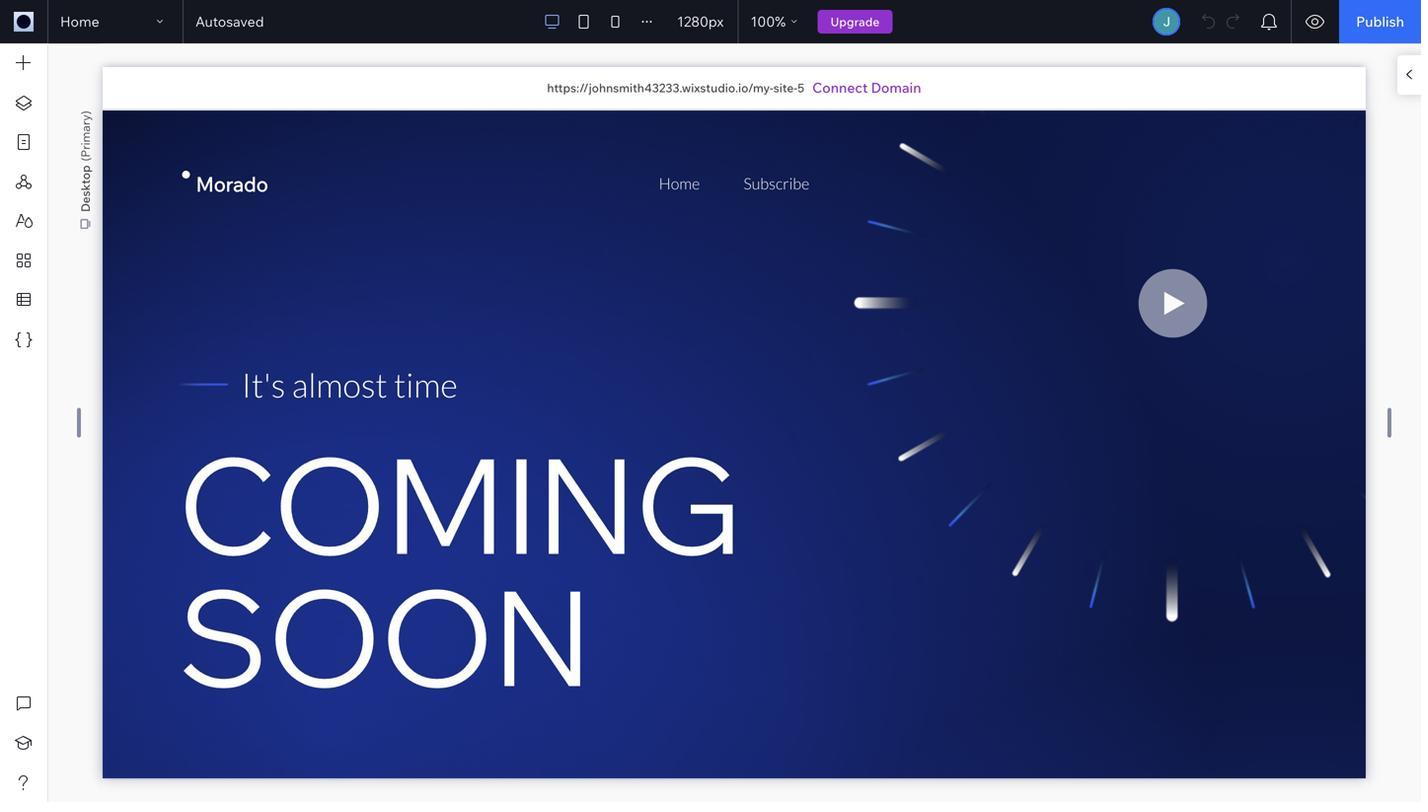 Task type: vqa. For each thing, say whether or not it's contained in the screenshot.
the Publish
yes



Task type: locate. For each thing, give the bounding box(es) containing it.
connect
[[813, 79, 868, 96]]

autosaved
[[196, 13, 264, 30]]

1280 px
[[678, 13, 724, 30]]

5
[[798, 80, 805, 95]]

px
[[709, 13, 724, 30]]

site-
[[774, 80, 798, 95]]

100 %
[[751, 13, 786, 30]]



Task type: describe. For each thing, give the bounding box(es) containing it.
https://johnsmith43233.wixstudio.io/my-site-5 connect domain
[[547, 79, 922, 96]]

publish button
[[1340, 0, 1422, 43]]

avatar image
[[1156, 10, 1179, 34]]

connect domain button
[[813, 78, 922, 98]]

1280
[[678, 13, 709, 30]]

home
[[60, 13, 99, 30]]

%
[[775, 13, 786, 30]]

https://johnsmith43233.wixstudio.io/my-
[[547, 80, 774, 95]]

domain
[[872, 79, 922, 96]]

publish
[[1357, 13, 1405, 30]]

100
[[751, 13, 775, 30]]



